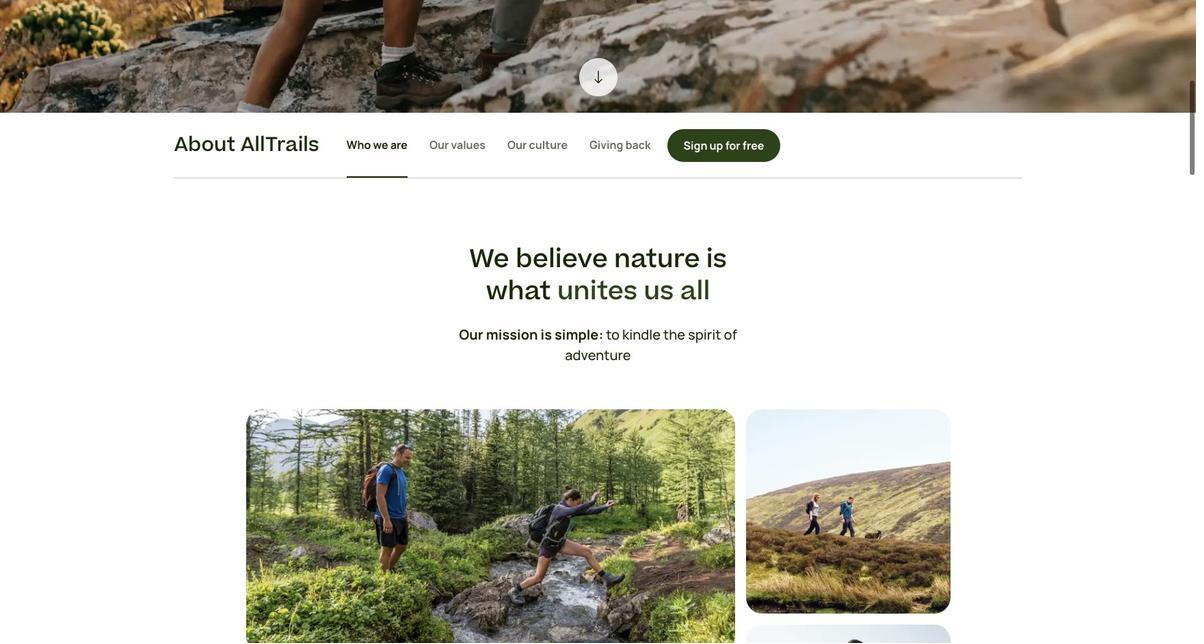 Task type: describe. For each thing, give the bounding box(es) containing it.
free
[[743, 138, 764, 153]]

believe
[[516, 242, 608, 278]]

unites us all
[[558, 274, 710, 310]]

about alltrails
[[174, 131, 319, 160]]

we
[[373, 137, 388, 152]]

culture
[[529, 137, 568, 152]]

our values button
[[430, 113, 486, 178]]

an adult running on a dirt track with a mountainous field in the background image
[[746, 625, 951, 644]]

tab list containing who we are
[[347, 113, 651, 178]]

our mission is simple:
[[459, 325, 604, 344]]

up
[[710, 138, 723, 153]]

we
[[469, 242, 509, 278]]

to kindle the spirit of adventure
[[565, 325, 737, 364]]

who we are
[[347, 137, 408, 152]]

us
[[644, 274, 674, 310]]

our for our mission is simple:
[[459, 325, 484, 344]]

cookie consent banner dialog
[[16, 579, 1180, 627]]

giving back button
[[590, 113, 651, 178]]

the
[[664, 325, 686, 344]]

all
[[681, 274, 710, 310]]

giving back
[[590, 137, 651, 152]]

what
[[486, 274, 551, 310]]

of
[[724, 325, 737, 344]]

sign up for free
[[684, 138, 764, 153]]

kindle
[[623, 325, 661, 344]]

giving
[[590, 137, 624, 152]]



Task type: vqa. For each thing, say whether or not it's contained in the screenshot.
is to the right
yes



Task type: locate. For each thing, give the bounding box(es) containing it.
our values
[[430, 137, 486, 152]]

simple:
[[555, 325, 604, 344]]

is right nature
[[707, 242, 727, 278]]

dialog
[[0, 0, 1197, 644]]

mission
[[486, 325, 538, 344]]

0 horizontal spatial is
[[541, 325, 552, 344]]

1 vertical spatial is
[[541, 325, 552, 344]]

values
[[451, 137, 486, 152]]

alltrails
[[241, 131, 319, 160]]

sign up for free button
[[667, 129, 781, 162]]

for
[[726, 138, 741, 153]]

our left culture
[[508, 137, 527, 152]]

our culture
[[508, 137, 568, 152]]

2 horizontal spatial our
[[508, 137, 527, 152]]

are
[[391, 137, 408, 152]]

0 horizontal spatial our
[[430, 137, 449, 152]]

our
[[430, 137, 449, 152], [508, 137, 527, 152], [459, 325, 484, 344]]

our left the mission
[[459, 325, 484, 344]]

sign
[[684, 138, 708, 153]]

about
[[174, 131, 236, 160]]

who we are button
[[347, 113, 408, 178]]

nature
[[614, 242, 700, 278]]

is
[[707, 242, 727, 278], [541, 325, 552, 344]]

is inside we believe nature is what
[[707, 242, 727, 278]]

our left values
[[430, 137, 449, 152]]

adventure
[[565, 346, 631, 364]]

two adults walking a dog on a leash in a field of rolling hills image
[[746, 410, 951, 614]]

tab list
[[347, 113, 651, 178]]

is left simple:
[[541, 325, 552, 344]]

two hikers jumping over a small creek one at a time in the middle of a forest image
[[246, 410, 735, 644]]

0 vertical spatial is
[[707, 242, 727, 278]]

unites
[[558, 274, 638, 310]]

to
[[606, 325, 620, 344]]

back
[[626, 137, 651, 152]]

our for our culture
[[508, 137, 527, 152]]

1 horizontal spatial our
[[459, 325, 484, 344]]

who
[[347, 137, 371, 152]]

1 horizontal spatial is
[[707, 242, 727, 278]]

spirit
[[688, 325, 721, 344]]

our for our values
[[430, 137, 449, 152]]

two people hiking up rocky terrain while holding hands image
[[0, 0, 1197, 113], [590, 69, 606, 86]]

our culture button
[[508, 113, 568, 178]]

we believe nature is what
[[469, 242, 727, 310]]



